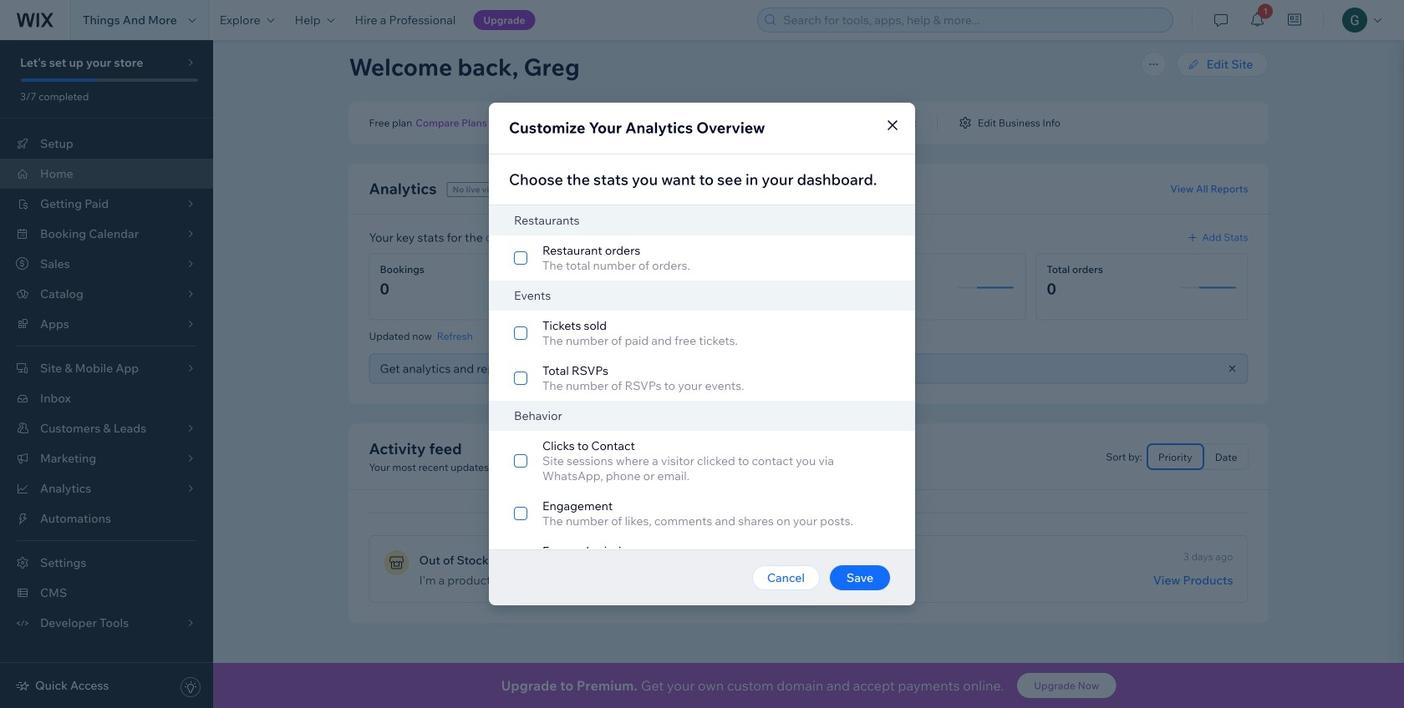 Task type: locate. For each thing, give the bounding box(es) containing it.
None checkbox
[[489, 236, 915, 281], [489, 311, 915, 356], [489, 431, 915, 491], [489, 491, 915, 537], [489, 236, 915, 281], [489, 311, 915, 356], [489, 431, 915, 491], [489, 491, 915, 537]]

None checkbox
[[489, 356, 915, 401], [489, 537, 915, 582], [489, 356, 915, 401], [489, 537, 915, 582]]

sidebar element
[[0, 40, 213, 709]]



Task type: describe. For each thing, give the bounding box(es) containing it.
Search for tools, apps, help & more... field
[[778, 8, 1168, 32]]



Task type: vqa. For each thing, say whether or not it's contained in the screenshot.
Sidebar element
yes



